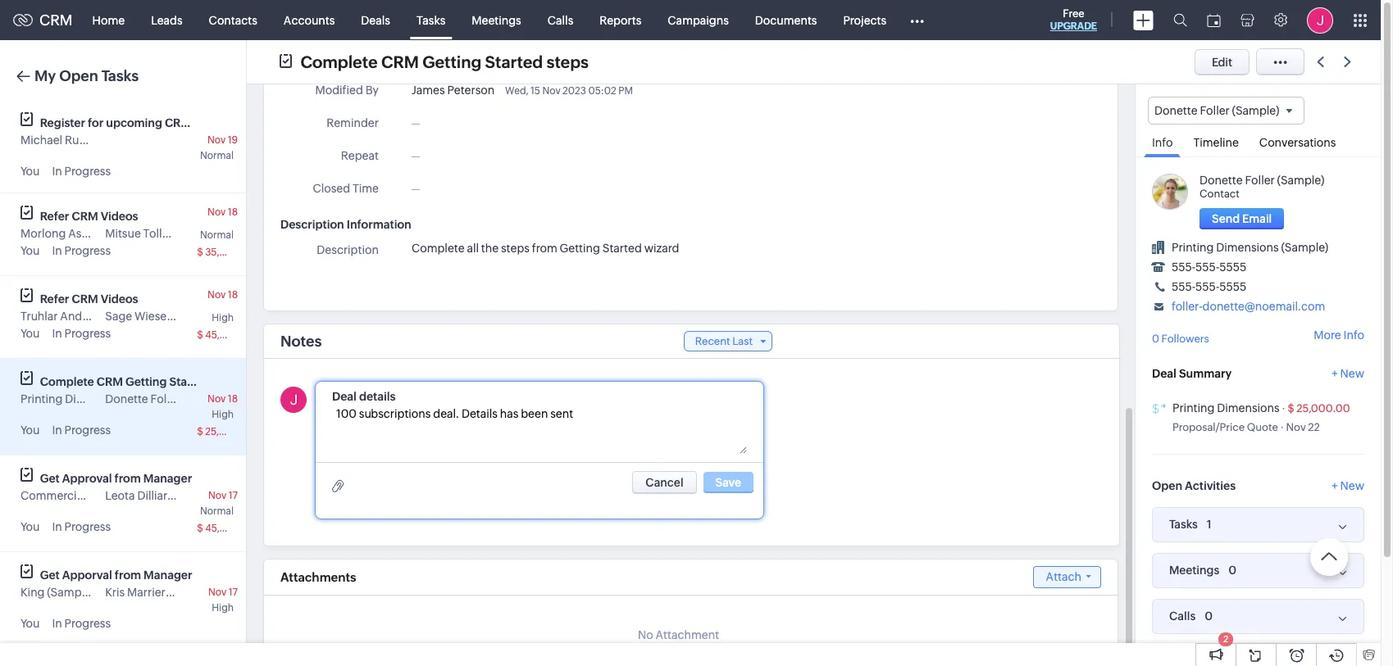 Task type: locate. For each thing, give the bounding box(es) containing it.
2 normal from the top
[[200, 230, 234, 241]]

4 in progress from the top
[[52, 424, 111, 437]]

in for commercial
[[52, 521, 62, 534]]

$ 45,000.00 down 'sage wieser (sample)'
[[197, 330, 255, 341]]

2 horizontal spatial steps
[[547, 52, 589, 71]]

normal for get approval from manager
[[200, 506, 234, 517]]

1 vertical spatial calls
[[1169, 610, 1196, 623]]

complete for complete crm getting started steps
[[300, 52, 378, 71]]

apporval
[[62, 569, 112, 582]]

progress for (sample)
[[64, 618, 111, 631]]

nov inside register for upcoming crm webinars nov 19
[[207, 134, 226, 146]]

0 vertical spatial 17
[[229, 490, 238, 502]]

nov up $ 25,000.00
[[208, 394, 226, 405]]

0 horizontal spatial complete
[[40, 376, 94, 389]]

1 vertical spatial +
[[1332, 479, 1338, 493]]

previous record image
[[1317, 57, 1324, 67]]

18 up 35,000.00
[[228, 207, 238, 218]]

0 vertical spatial 45,000.00
[[205, 330, 255, 341]]

0 horizontal spatial foller
[[151, 393, 180, 406]]

nov
[[542, 85, 561, 97], [207, 134, 226, 146], [208, 207, 226, 218], [208, 289, 226, 301], [208, 394, 226, 405], [1286, 421, 1306, 433], [208, 490, 227, 502], [208, 587, 227, 599]]

in
[[52, 165, 62, 178], [52, 244, 62, 258], [52, 327, 62, 340], [52, 424, 62, 437], [52, 521, 62, 534], [52, 618, 62, 631]]

complete
[[300, 52, 378, 71], [412, 242, 465, 255], [40, 376, 94, 389]]

in progress down king (sample)
[[52, 618, 111, 631]]

1 vertical spatial 5555
[[1220, 281, 1247, 294]]

1 vertical spatial from
[[114, 472, 141, 486]]

high down the $ 35,000.00
[[212, 312, 234, 324]]

description down the closed in the left top of the page
[[280, 218, 344, 231]]

$ 45,000.00
[[197, 330, 255, 341], [197, 523, 255, 535]]

next record image
[[1344, 57, 1355, 67]]

donette foller (sample)
[[1155, 104, 1280, 117], [105, 393, 230, 406]]

(sample) up the $ 35,000.00
[[182, 227, 229, 240]]

1 vertical spatial 18
[[228, 289, 238, 301]]

started for complete crm getting started steps nov 18
[[169, 376, 210, 389]]

profile image
[[1307, 7, 1333, 33]]

nov 18 up the $ 35,000.00
[[208, 207, 238, 218]]

contacts
[[209, 14, 257, 27]]

in down michael
[[52, 165, 62, 178]]

$ down 'sage wieser (sample)'
[[197, 330, 203, 341]]

projects link
[[830, 0, 900, 40]]

2 in progress from the top
[[52, 244, 111, 258]]

crm left webinars
[[165, 116, 191, 130]]

you for king (sample)
[[21, 618, 40, 631]]

2 vertical spatial started
[[169, 376, 210, 389]]

2 videos from the top
[[101, 293, 138, 306]]

3 18 from the top
[[228, 394, 238, 405]]

started up $ 25,000.00
[[169, 376, 210, 389]]

1 horizontal spatial started
[[485, 52, 543, 71]]

1 horizontal spatial donette
[[1155, 104, 1198, 117]]

3 in from the top
[[52, 327, 62, 340]]

2 get from the top
[[40, 569, 60, 582]]

from inside "get apporval from manager nov 17"
[[115, 569, 141, 582]]

press
[[88, 490, 116, 503]]

1 horizontal spatial truhlar
[[85, 310, 122, 323]]

3 in progress from the top
[[52, 327, 111, 340]]

0 for meetings
[[1229, 564, 1237, 577]]

tasks left the 1
[[1169, 518, 1198, 531]]

deals link
[[348, 0, 403, 40]]

refer up and on the left top of page
[[40, 293, 69, 306]]

leads link
[[138, 0, 196, 40]]

complete left all
[[412, 242, 465, 255]]

started inside complete crm getting started steps nov 18
[[169, 376, 210, 389]]

complete inside complete crm getting started steps nov 18
[[40, 376, 94, 389]]

progress for associates
[[64, 244, 111, 258]]

deal
[[1152, 367, 1177, 380]]

18
[[228, 207, 238, 218], [228, 289, 238, 301], [228, 394, 238, 405]]

getting for complete crm getting started steps
[[422, 52, 482, 71]]

get inside "get apporval from manager nov 17"
[[40, 569, 60, 582]]

videos up the mitsue
[[101, 210, 138, 223]]

manager inside "get apporval from manager nov 17"
[[144, 569, 192, 582]]

get for get approval from manager
[[40, 472, 60, 486]]

followers
[[1162, 333, 1209, 345]]

crm inside register for upcoming crm webinars nov 19
[[165, 116, 191, 130]]

5555
[[1220, 261, 1247, 274], [1220, 281, 1247, 294]]

dimensions for printing dimensions (sample)
[[1216, 241, 1279, 254]]

in for printing
[[52, 424, 62, 437]]

tasks up upcoming
[[101, 67, 139, 84]]

campaigns link
[[655, 0, 742, 40]]

create menu element
[[1124, 0, 1164, 40]]

2 nov 18 from the top
[[208, 289, 238, 301]]

michael
[[21, 134, 62, 147]]

0 vertical spatial +
[[1332, 367, 1338, 380]]

0 vertical spatial get
[[40, 472, 60, 486]]

calendar image
[[1207, 14, 1221, 27]]

more
[[1314, 329, 1341, 342]]

45,000.00
[[205, 330, 255, 341], [205, 523, 255, 535]]

get up commercial
[[40, 472, 60, 486]]

nov right marrier
[[208, 587, 227, 599]]

2 555-555-5555 from the top
[[1172, 281, 1247, 294]]

from up leota
[[114, 472, 141, 486]]

notes
[[280, 333, 322, 350]]

0 vertical spatial 25,000.00
[[1297, 402, 1350, 415]]

edit
[[1212, 55, 1233, 68]]

5 in from the top
[[52, 521, 62, 534]]

complete crm getting started steps nov 18
[[40, 376, 242, 405]]

2 vertical spatial getting
[[125, 376, 167, 389]]

high for kris marrier (sample)
[[212, 603, 234, 614]]

0 vertical spatial 18
[[228, 207, 238, 218]]

reports
[[600, 14, 642, 27]]

upcoming
[[106, 116, 162, 130]]

5 you from the top
[[21, 521, 40, 534]]

nov 18
[[208, 207, 238, 218], [208, 289, 238, 301]]

from right the
[[532, 242, 557, 255]]

1 in from the top
[[52, 165, 62, 178]]

0 horizontal spatial info
[[1152, 136, 1173, 149]]

0 horizontal spatial donette
[[105, 393, 148, 406]]

timeline
[[1194, 136, 1239, 149]]

high up $ 25,000.00
[[212, 409, 234, 421]]

3 normal from the top
[[200, 506, 234, 517]]

progress down ruta
[[64, 165, 111, 178]]

1 17 from the top
[[229, 490, 238, 502]]

tasks up complete crm getting started steps
[[417, 14, 446, 27]]

1 high from the top
[[212, 312, 234, 324]]

2 horizontal spatial foller
[[1245, 174, 1275, 187]]

dimensions up "foller-donette@noemail.com" link
[[1216, 241, 1279, 254]]

0
[[1152, 333, 1160, 345], [1229, 564, 1237, 577], [1205, 610, 1213, 623]]

progress down printing dimensions
[[64, 424, 111, 437]]

2 refer crm videos from the top
[[40, 293, 138, 306]]

in for truhlar
[[52, 327, 62, 340]]

4 you from the top
[[21, 424, 40, 437]]

in down king (sample)
[[52, 618, 62, 631]]

(sample) up timeline link
[[1232, 104, 1280, 117]]

printing dimensions (sample)
[[1172, 241, 1329, 254]]

in progress down "truhlar and truhlar attys"
[[52, 327, 111, 340]]

getting down wieser
[[125, 376, 167, 389]]

1 horizontal spatial info
[[1344, 329, 1365, 342]]

manager for dilliard
[[143, 472, 192, 486]]

1 videos from the top
[[101, 210, 138, 223]]

2 + new from the top
[[1332, 479, 1365, 493]]

1 vertical spatial normal
[[200, 230, 234, 241]]

normal up the $ 35,000.00
[[200, 230, 234, 241]]

refer crm videos for associates
[[40, 210, 138, 223]]

0 vertical spatial refer
[[40, 210, 69, 223]]

0 vertical spatial donette foller (sample)
[[1155, 104, 1280, 117]]

open
[[59, 67, 98, 84], [1152, 479, 1183, 493]]

$ right printing dimensions link
[[1288, 402, 1295, 415]]

(sample) down upcoming
[[92, 134, 139, 147]]

(sample) inside donette foller (sample) contact
[[1277, 174, 1325, 187]]

meetings
[[472, 14, 521, 27], [1169, 564, 1220, 577]]

you down 'morlong'
[[21, 244, 40, 258]]

1 vertical spatial getting
[[560, 242, 600, 255]]

dimensions inside printing dimensions · $ 25,000.00 proposal/price quote · nov 22
[[1217, 402, 1280, 415]]

0 vertical spatial high
[[212, 312, 234, 324]]

1 vertical spatial 17
[[229, 587, 238, 599]]

25,000.00 inside printing dimensions · $ 25,000.00 proposal/price quote · nov 22
[[1297, 402, 1350, 415]]

free upgrade
[[1050, 7, 1097, 32]]

normal down 19 at the left of the page
[[200, 150, 234, 162]]

3 high from the top
[[212, 603, 234, 614]]

attachments
[[280, 571, 356, 585]]

0 vertical spatial open
[[59, 67, 98, 84]]

commercial press
[[21, 490, 116, 503]]

6 in progress from the top
[[52, 618, 111, 631]]

open activities
[[1152, 479, 1236, 493]]

0 vertical spatial videos
[[101, 210, 138, 223]]

0 vertical spatial manager
[[143, 472, 192, 486]]

no attachment
[[638, 629, 719, 642]]

0 for calls
[[1205, 610, 1213, 623]]

2 17 from the top
[[229, 587, 238, 599]]

getting up james peterson
[[422, 52, 482, 71]]

king
[[21, 586, 45, 600]]

high down kris marrier (sample) at the bottom left of page
[[212, 603, 234, 614]]

2 progress from the top
[[64, 244, 111, 258]]

4 in from the top
[[52, 424, 62, 437]]

refer for morlong
[[40, 210, 69, 223]]

in progress down ruta
[[52, 165, 111, 178]]

0 vertical spatial steps
[[547, 52, 589, 71]]

45,000.00 down leota dilliard (sample)
[[205, 523, 255, 535]]

3 you from the top
[[21, 327, 40, 340]]

2 horizontal spatial tasks
[[1169, 518, 1198, 531]]

0 vertical spatial complete
[[300, 52, 378, 71]]

2 vertical spatial 18
[[228, 394, 238, 405]]

2 $ 45,000.00 from the top
[[197, 523, 255, 535]]

foller inside field
[[1200, 104, 1230, 117]]

you down commercial
[[21, 521, 40, 534]]

progress down press on the left bottom of the page
[[64, 521, 111, 534]]

normal
[[200, 150, 234, 162], [200, 230, 234, 241], [200, 506, 234, 517]]

2 vertical spatial donette
[[105, 393, 148, 406]]

refer
[[40, 210, 69, 223], [40, 293, 69, 306]]

1 refer crm videos from the top
[[40, 210, 138, 223]]

dimensions up quote
[[1217, 402, 1280, 415]]

0 vertical spatial tasks
[[417, 14, 446, 27]]

printing for printing dimensions (sample)
[[1172, 241, 1214, 254]]

steps inside complete crm getting started steps nov 18
[[212, 376, 242, 389]]

steps
[[547, 52, 589, 71], [501, 242, 530, 255], [212, 376, 242, 389]]

0 vertical spatial 555-555-5555
[[1172, 261, 1247, 274]]

you down "truhlar and truhlar attys"
[[21, 327, 40, 340]]

Donette Foller (Sample) field
[[1148, 97, 1305, 125]]

nov left 19 at the left of the page
[[207, 134, 226, 146]]

refer up 'morlong'
[[40, 210, 69, 223]]

high for donette foller (sample)
[[212, 409, 234, 421]]

foller-donette@noemail.com
[[1172, 300, 1325, 313]]

manager up kris marrier (sample) at the bottom left of page
[[144, 569, 192, 582]]

printing for printing dimensions
[[21, 393, 63, 406]]

modified
[[315, 84, 363, 97]]

1 45,000.00 from the top
[[205, 330, 255, 341]]

1 vertical spatial get
[[40, 569, 60, 582]]

5 progress from the top
[[64, 521, 111, 534]]

0 vertical spatial nov 18
[[208, 207, 238, 218]]

35,000.00
[[205, 247, 255, 258]]

17
[[229, 490, 238, 502], [229, 587, 238, 599]]

steps for complete crm getting started steps nov 18
[[212, 376, 242, 389]]

1 vertical spatial videos
[[101, 293, 138, 306]]

get inside get approval from manager nov 17
[[40, 472, 60, 486]]

crm link
[[13, 11, 73, 29]]

6 you from the top
[[21, 618, 40, 631]]

$ 45,000.00 for leota dilliard (sample)
[[197, 523, 255, 535]]

manager inside get approval from manager nov 17
[[143, 472, 192, 486]]

1 18 from the top
[[228, 207, 238, 218]]

1 vertical spatial nov 18
[[208, 289, 238, 301]]

crm up "truhlar and truhlar attys"
[[72, 293, 98, 306]]

progress for dimensions
[[64, 424, 111, 437]]

(sample) down the conversations
[[1277, 174, 1325, 187]]

2 horizontal spatial complete
[[412, 242, 465, 255]]

conversations
[[1260, 136, 1336, 149]]

Other Modules field
[[900, 7, 935, 33]]

started
[[485, 52, 543, 71], [603, 242, 642, 255], [169, 376, 210, 389]]

tasks link
[[403, 0, 459, 40]]

getting for complete crm getting started steps nov 18
[[125, 376, 167, 389]]

6 in from the top
[[52, 618, 62, 631]]

0 vertical spatial $ 45,000.00
[[197, 330, 255, 341]]

1 horizontal spatial tasks
[[417, 14, 446, 27]]

18 up $ 25,000.00
[[228, 394, 238, 405]]

truhlar left and on the left top of page
[[21, 310, 58, 323]]

2 in from the top
[[52, 244, 62, 258]]

0 vertical spatial 5555
[[1220, 261, 1247, 274]]

from for kris marrier (sample)
[[115, 569, 141, 582]]

complete up modified
[[300, 52, 378, 71]]

from inside get approval from manager nov 17
[[114, 472, 141, 486]]

donette inside donette foller (sample) field
[[1155, 104, 1198, 117]]

4 progress from the top
[[64, 424, 111, 437]]

manager
[[143, 472, 192, 486], [144, 569, 192, 582]]

0 vertical spatial description
[[280, 218, 344, 231]]

description
[[280, 218, 344, 231], [317, 244, 379, 257]]

nov inside "get apporval from manager nov 17"
[[208, 587, 227, 599]]

1 $ 45,000.00 from the top
[[197, 330, 255, 341]]

$ 45,000.00 down leota dilliard (sample)
[[197, 523, 255, 535]]

refer for truhlar
[[40, 293, 69, 306]]

videos for mitsue
[[101, 210, 138, 223]]

you down king
[[21, 618, 40, 631]]

started for complete crm getting started steps
[[485, 52, 543, 71]]

17 inside get approval from manager nov 17
[[229, 490, 238, 502]]

1 horizontal spatial getting
[[422, 52, 482, 71]]

donette foller (sample) up $ 25,000.00
[[105, 393, 230, 406]]

summary
[[1179, 367, 1232, 380]]

getting inside complete crm getting started steps nov 18
[[125, 376, 167, 389]]

0 vertical spatial started
[[485, 52, 543, 71]]

crm
[[39, 11, 73, 29], [381, 52, 419, 71], [165, 116, 191, 130], [72, 210, 98, 223], [72, 293, 98, 306], [97, 376, 123, 389]]

1 nov 18 from the top
[[208, 207, 238, 218]]

donette@noemail.com
[[1203, 300, 1325, 313]]

closed
[[313, 182, 350, 195]]

45,000.00 down 'sage wieser (sample)'
[[205, 330, 255, 341]]

1 horizontal spatial foller
[[1200, 104, 1230, 117]]

normal inside 'michael ruta (sample) normal'
[[200, 150, 234, 162]]

5555 up foller-donette@noemail.com
[[1220, 281, 1247, 294]]

5 in progress from the top
[[52, 521, 111, 534]]

1 5555 from the top
[[1220, 261, 1247, 274]]

1 horizontal spatial donette foller (sample)
[[1155, 104, 1280, 117]]

get up king (sample)
[[40, 569, 60, 582]]

refer crm videos up associates
[[40, 210, 138, 223]]

profile element
[[1297, 0, 1343, 40]]

james peterson
[[412, 84, 495, 97]]

progress down "truhlar and truhlar attys"
[[64, 327, 111, 340]]

1 get from the top
[[40, 472, 60, 486]]

3 progress from the top
[[64, 327, 111, 340]]

0 vertical spatial info
[[1152, 136, 1173, 149]]

in for morlong
[[52, 244, 62, 258]]

printing dimensions link
[[1173, 402, 1280, 415]]

1 vertical spatial $ 45,000.00
[[197, 523, 255, 535]]

normal down leota dilliard (sample)
[[200, 506, 234, 517]]

0 horizontal spatial open
[[59, 67, 98, 84]]

2 18 from the top
[[228, 289, 238, 301]]

$ inside printing dimensions · $ 25,000.00 proposal/price quote · nov 22
[[1288, 402, 1295, 415]]

progress for press
[[64, 521, 111, 534]]

nov 18 for mitsue tollner (sample)
[[208, 207, 238, 218]]

you down printing dimensions
[[21, 424, 40, 437]]

in progress down commercial press
[[52, 521, 111, 534]]

info left timeline
[[1152, 136, 1173, 149]]

accounts
[[284, 14, 335, 27]]

1 vertical spatial foller
[[1245, 174, 1275, 187]]

description for description information
[[280, 218, 344, 231]]

6 progress from the top
[[64, 618, 111, 631]]

manager up leota dilliard (sample)
[[143, 472, 192, 486]]

1 vertical spatial description
[[317, 244, 379, 257]]

2 horizontal spatial donette
[[1200, 174, 1243, 187]]

1 vertical spatial open
[[1152, 479, 1183, 493]]

more info
[[1314, 329, 1365, 342]]

complete up printing dimensions
[[40, 376, 94, 389]]

information
[[347, 218, 411, 231]]

michael ruta (sample) normal
[[21, 134, 234, 162]]

1 in progress from the top
[[52, 165, 111, 178]]

recent last
[[695, 335, 753, 348]]

17 down $ 25,000.00
[[229, 490, 238, 502]]

1 vertical spatial refer
[[40, 293, 69, 306]]

nov 18 for sage wieser (sample)
[[208, 289, 238, 301]]

1 vertical spatial + new
[[1332, 479, 1365, 493]]

open left activities
[[1152, 479, 1183, 493]]

None button
[[1200, 208, 1285, 230], [633, 472, 697, 495], [1200, 208, 1285, 230], [633, 472, 697, 495]]

17 inside "get apporval from manager nov 17"
[[229, 587, 238, 599]]

$ 35,000.00
[[197, 247, 255, 258]]

wizard
[[644, 242, 679, 255]]

started up wed,
[[485, 52, 543, 71]]

0 vertical spatial + new
[[1332, 367, 1365, 380]]

nov right the dilliard
[[208, 490, 227, 502]]

2 new from the top
[[1340, 479, 1365, 493]]

proposal/price
[[1173, 421, 1245, 433]]

donette
[[1155, 104, 1198, 117], [1200, 174, 1243, 187], [105, 393, 148, 406]]

printing
[[1172, 241, 1214, 254], [21, 393, 63, 406], [1173, 402, 1215, 415]]

18 for sage wieser (sample)
[[228, 289, 238, 301]]

1 horizontal spatial meetings
[[1169, 564, 1220, 577]]

0 horizontal spatial 25,000.00
[[205, 426, 255, 438]]

1 progress from the top
[[64, 165, 111, 178]]

progress down associates
[[64, 244, 111, 258]]

1 horizontal spatial 0
[[1205, 610, 1213, 623]]

in down 'morlong'
[[52, 244, 62, 258]]

1 vertical spatial steps
[[501, 242, 530, 255]]

in down commercial
[[52, 521, 62, 534]]

1 horizontal spatial 25,000.00
[[1297, 402, 1350, 415]]

1 555-555-5555 from the top
[[1172, 261, 1247, 274]]

2 5555 from the top
[[1220, 281, 1247, 294]]

open right my
[[59, 67, 98, 84]]

0 horizontal spatial meetings
[[472, 14, 521, 27]]

2 vertical spatial high
[[212, 603, 234, 614]]

crm up printing dimensions
[[97, 376, 123, 389]]

2 you from the top
[[21, 244, 40, 258]]

in down and on the left top of page
[[52, 327, 62, 340]]

0 vertical spatial donette
[[1155, 104, 1198, 117]]

15
[[531, 85, 540, 97]]

0 vertical spatial new
[[1340, 367, 1365, 380]]

donette foller (sample) contact
[[1200, 174, 1325, 200]]

2 vertical spatial 0
[[1205, 610, 1213, 623]]

steps up $ 25,000.00
[[212, 376, 242, 389]]

2 vertical spatial complete
[[40, 376, 94, 389]]

0 vertical spatial calls
[[548, 14, 573, 27]]

18 down 35,000.00
[[228, 289, 238, 301]]

1 vertical spatial complete
[[412, 242, 465, 255]]

started left wizard
[[603, 242, 642, 255]]

2 refer from the top
[[40, 293, 69, 306]]

0 vertical spatial foller
[[1200, 104, 1230, 117]]

1 vertical spatial donette foller (sample)
[[105, 393, 230, 406]]

progress down kris on the left
[[64, 618, 111, 631]]

$ for donette foller (sample)
[[197, 426, 203, 438]]

· right printing dimensions link
[[1282, 402, 1286, 415]]

foller-
[[1172, 300, 1203, 313]]

normal for refer crm videos
[[200, 230, 234, 241]]

1 normal from the top
[[200, 150, 234, 162]]

2 45,000.00 from the top
[[205, 523, 255, 535]]

+
[[1332, 367, 1338, 380], [1332, 479, 1338, 493]]

0 followers
[[1152, 333, 1209, 345]]

$ down complete crm getting started steps nov 18
[[197, 426, 203, 438]]

meetings down the 1
[[1169, 564, 1220, 577]]

1 vertical spatial new
[[1340, 479, 1365, 493]]

0 horizontal spatial started
[[169, 376, 210, 389]]

1 horizontal spatial complete
[[300, 52, 378, 71]]

1 vertical spatial refer crm videos
[[40, 293, 138, 306]]

(sample) right marrier
[[168, 586, 215, 600]]

sage
[[105, 310, 132, 323]]

in progress down morlong associates
[[52, 244, 111, 258]]

mitsue
[[105, 227, 141, 240]]

1 refer from the top
[[40, 210, 69, 223]]

printing inside printing dimensions · $ 25,000.00 proposal/price quote · nov 22
[[1173, 402, 1215, 415]]

kris
[[105, 586, 125, 600]]

2 high from the top
[[212, 409, 234, 421]]

2 vertical spatial from
[[115, 569, 141, 582]]

0 vertical spatial refer crm videos
[[40, 210, 138, 223]]

2 horizontal spatial started
[[603, 242, 642, 255]]

complete all the steps from getting started wizard
[[412, 242, 679, 255]]

2 horizontal spatial 0
[[1229, 564, 1237, 577]]

0 vertical spatial 0
[[1152, 333, 1160, 345]]

steps up wed, 15 nov 2023 05:02 pm
[[547, 52, 589, 71]]

description information
[[280, 218, 411, 231]]

$ down leota dilliard (sample)
[[197, 523, 203, 535]]

1 vertical spatial info
[[1344, 329, 1365, 342]]

you down michael
[[21, 165, 40, 178]]

refer crm videos up "truhlar and truhlar attys"
[[40, 293, 138, 306]]

refer crm videos
[[40, 210, 138, 223], [40, 293, 138, 306]]

last
[[733, 335, 753, 348]]

videos up sage
[[101, 293, 138, 306]]

donette foller (sample) up timeline link
[[1155, 104, 1280, 117]]

search image
[[1174, 13, 1188, 27]]

(sample) inside field
[[1232, 104, 1280, 117]]

you for morlong associates
[[21, 244, 40, 258]]

5555 down printing dimensions (sample)
[[1220, 261, 1247, 274]]

Add a note text field
[[332, 405, 747, 454]]

2 vertical spatial steps
[[212, 376, 242, 389]]

free
[[1063, 7, 1085, 20]]

search element
[[1164, 0, 1197, 40]]

1 you from the top
[[21, 165, 40, 178]]

2 vertical spatial normal
[[200, 506, 234, 517]]

meetings left 'calls' link
[[472, 14, 521, 27]]



Task type: describe. For each thing, give the bounding box(es) containing it.
$ for leota dilliard (sample)
[[197, 523, 203, 535]]

1 + from the top
[[1332, 367, 1338, 380]]

2 + from the top
[[1332, 479, 1338, 493]]

closed time
[[313, 182, 379, 195]]

you for truhlar and truhlar attys
[[21, 327, 40, 340]]

crm up james
[[381, 52, 419, 71]]

dimensions for printing dimensions
[[65, 393, 128, 406]]

description for description
[[317, 244, 379, 257]]

(sample) up $ 25,000.00
[[183, 393, 230, 406]]

reminder
[[327, 116, 379, 130]]

register
[[40, 116, 85, 130]]

1 horizontal spatial open
[[1152, 479, 1183, 493]]

17 for kris marrier (sample)
[[229, 587, 238, 599]]

0 horizontal spatial tasks
[[101, 67, 139, 84]]

mitsue tollner (sample)
[[105, 227, 229, 240]]

1 + new from the top
[[1332, 367, 1365, 380]]

1 horizontal spatial steps
[[501, 242, 530, 255]]

peterson
[[447, 84, 495, 97]]

conversations link
[[1251, 125, 1345, 157]]

home
[[92, 14, 125, 27]]

attys
[[124, 310, 151, 323]]

you for printing dimensions
[[21, 424, 40, 437]]

calls link
[[534, 0, 587, 40]]

in progress for associates
[[52, 244, 111, 258]]

commercial
[[21, 490, 86, 503]]

1 horizontal spatial calls
[[1169, 610, 1196, 623]]

time
[[353, 182, 379, 195]]

2023
[[563, 85, 586, 97]]

and
[[60, 310, 82, 323]]

0 vertical spatial meetings
[[472, 14, 521, 27]]

nov inside complete crm getting started steps nov 18
[[208, 394, 226, 405]]

printing dimensions
[[21, 393, 128, 406]]

(sample) down apporval
[[47, 586, 94, 600]]

tollner
[[143, 227, 180, 240]]

Add a title... text field
[[332, 389, 467, 405]]

2 vertical spatial tasks
[[1169, 518, 1198, 531]]

sage wieser (sample)
[[105, 310, 221, 323]]

recent
[[695, 335, 730, 348]]

modified by
[[315, 84, 379, 97]]

complete crm getting started steps
[[300, 52, 589, 71]]

complete for complete all the steps from getting started wizard
[[412, 242, 465, 255]]

refer crm videos for and
[[40, 293, 138, 306]]

45,000.00 for leota dilliard (sample)
[[205, 523, 255, 535]]

manager for marrier
[[144, 569, 192, 582]]

+ new link
[[1332, 367, 1365, 388]]

18 for mitsue tollner (sample)
[[228, 207, 238, 218]]

2 truhlar from the left
[[85, 310, 122, 323]]

$ 25,000.00
[[197, 426, 255, 438]]

associates
[[68, 227, 125, 240]]

contacts link
[[196, 0, 271, 40]]

1 vertical spatial started
[[603, 242, 642, 255]]

donette foller (sample) inside field
[[1155, 104, 1280, 117]]

05:02
[[588, 85, 617, 97]]

steps for complete crm getting started steps
[[547, 52, 589, 71]]

contact
[[1200, 188, 1240, 200]]

1 vertical spatial 25,000.00
[[205, 426, 255, 438]]

nov right 15
[[542, 85, 561, 97]]

$ for sage wieser (sample)
[[197, 330, 203, 341]]

truhlar and truhlar attys
[[21, 310, 151, 323]]

0 horizontal spatial calls
[[548, 14, 573, 27]]

all
[[467, 242, 479, 255]]

kris marrier (sample)
[[105, 586, 215, 600]]

in progress for and
[[52, 327, 111, 340]]

donette foller (sample) link
[[1200, 174, 1325, 187]]

deal summary
[[1152, 367, 1232, 380]]

in progress for dimensions
[[52, 424, 111, 437]]

create menu image
[[1133, 10, 1154, 30]]

(sample) right the dilliard
[[177, 490, 224, 503]]

0 vertical spatial ·
[[1282, 402, 1286, 415]]

foller-donette@noemail.com link
[[1172, 300, 1325, 313]]

webinars
[[194, 116, 245, 130]]

documents
[[755, 14, 817, 27]]

my open tasks
[[34, 67, 139, 84]]

donette inside donette foller (sample) contact
[[1200, 174, 1243, 187]]

dimensions for printing dimensions · $ 25,000.00 proposal/price quote · nov 22
[[1217, 402, 1280, 415]]

nov down the $ 35,000.00
[[208, 289, 226, 301]]

printing dimensions (sample) link
[[1172, 241, 1329, 254]]

foller inside donette foller (sample) contact
[[1245, 174, 1275, 187]]

leota dilliard (sample)
[[105, 490, 224, 503]]

king (sample)
[[21, 586, 94, 600]]

22
[[1308, 421, 1320, 433]]

2
[[1224, 635, 1229, 645]]

morlong
[[21, 227, 66, 240]]

1 truhlar from the left
[[21, 310, 58, 323]]

45,000.00 for sage wieser (sample)
[[205, 330, 255, 341]]

from for leota dilliard (sample)
[[114, 472, 141, 486]]

(sample) right wieser
[[173, 310, 221, 323]]

register for upcoming crm webinars nov 19
[[40, 116, 245, 146]]

leota
[[105, 490, 135, 503]]

0 horizontal spatial donette foller (sample)
[[105, 393, 230, 406]]

quote
[[1247, 421, 1278, 433]]

crm inside complete crm getting started steps nov 18
[[97, 376, 123, 389]]

morlong associates
[[21, 227, 125, 240]]

progress for and
[[64, 327, 111, 340]]

$ 45,000.00 for sage wieser (sample)
[[197, 330, 255, 341]]

wed,
[[505, 85, 529, 97]]

nov inside printing dimensions · $ 25,000.00 proposal/price quote · nov 22
[[1286, 421, 1306, 433]]

leads
[[151, 14, 183, 27]]

deals
[[361, 14, 390, 27]]

more info link
[[1314, 329, 1365, 342]]

activities
[[1185, 479, 1236, 493]]

the
[[481, 242, 499, 255]]

18 inside complete crm getting started steps nov 18
[[228, 394, 238, 405]]

attachment
[[656, 629, 719, 642]]

get approval from manager nov 17
[[40, 472, 238, 502]]

17 for leota dilliard (sample)
[[229, 490, 238, 502]]

info link
[[1144, 125, 1181, 158]]

wieser
[[134, 310, 171, 323]]

get for get apporval from manager
[[40, 569, 60, 582]]

nov up the $ 35,000.00
[[208, 207, 226, 218]]

get apporval from manager nov 17
[[40, 569, 238, 599]]

for
[[88, 116, 104, 130]]

0 horizontal spatial 0
[[1152, 333, 1160, 345]]

nov inside get approval from manager nov 17
[[208, 490, 227, 502]]

my
[[34, 67, 56, 84]]

crm up associates
[[72, 210, 98, 223]]

19
[[228, 134, 238, 146]]

you for commercial press
[[21, 521, 40, 534]]

videos for sage
[[101, 293, 138, 306]]

no
[[638, 629, 653, 642]]

edit button
[[1195, 49, 1250, 75]]

campaigns
[[668, 14, 729, 27]]

timeline link
[[1185, 125, 1247, 157]]

in for king
[[52, 618, 62, 631]]

0 vertical spatial from
[[532, 242, 557, 255]]

1 vertical spatial meetings
[[1169, 564, 1220, 577]]

high for sage wieser (sample)
[[212, 312, 234, 324]]

printing dimensions · $ 25,000.00 proposal/price quote · nov 22
[[1173, 402, 1350, 433]]

accounts link
[[271, 0, 348, 40]]

1 new from the top
[[1340, 367, 1365, 380]]

(sample) up "donette@noemail.com"
[[1281, 241, 1329, 254]]

(sample) inside 'michael ruta (sample) normal'
[[92, 134, 139, 147]]

crm left the home link
[[39, 11, 73, 29]]

home link
[[79, 0, 138, 40]]

in progress for press
[[52, 521, 111, 534]]

upgrade
[[1050, 21, 1097, 32]]

1 vertical spatial ·
[[1281, 421, 1284, 433]]

repeat
[[341, 149, 379, 162]]

marrier
[[127, 586, 165, 600]]

in progress for (sample)
[[52, 618, 111, 631]]

$ for mitsue tollner (sample)
[[197, 247, 203, 258]]

reports link
[[587, 0, 655, 40]]



Task type: vqa. For each thing, say whether or not it's contained in the screenshot.


